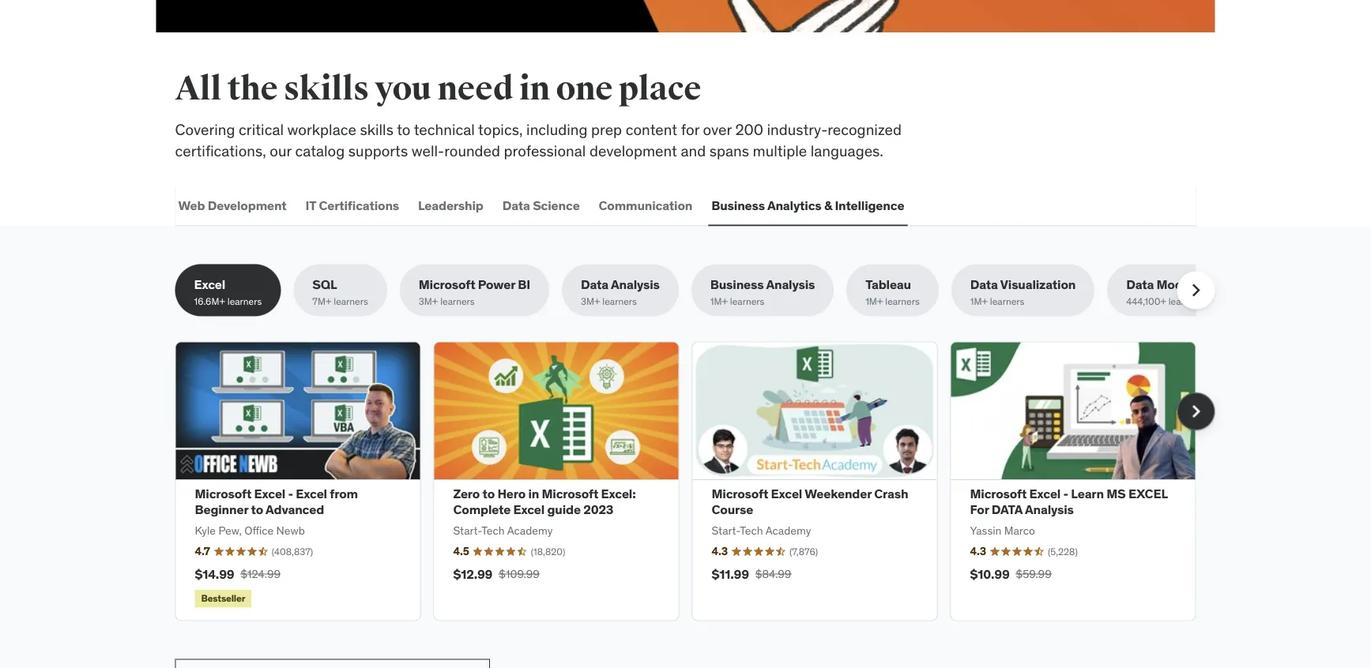 Task type: describe. For each thing, give the bounding box(es) containing it.
learners inside data analysis 3m+ learners
[[603, 296, 637, 308]]

data analysis 3m+ learners
[[581, 276, 660, 308]]

guide
[[547, 501, 581, 518]]

leadership
[[418, 197, 484, 214]]

course
[[712, 501, 753, 518]]

excel:
[[601, 486, 636, 503]]

spans
[[710, 141, 749, 160]]

visualization
[[1001, 276, 1076, 292]]

intelligence
[[835, 197, 905, 214]]

microsoft inside zero to hero in microsoft excel: complete excel guide 2023
[[542, 486, 599, 503]]

content
[[626, 120, 678, 139]]

communication
[[599, 197, 693, 214]]

1m+ for data visualization
[[971, 296, 988, 308]]

microsoft excel - learn ms excel for data analysis
[[970, 486, 1168, 518]]

excel inside zero to hero in microsoft excel: complete excel guide 2023
[[513, 501, 545, 518]]

1m+ for business analysis
[[711, 296, 728, 308]]

our
[[270, 141, 292, 160]]

microsoft for microsoft excel weekender crash course
[[712, 486, 769, 503]]

the
[[227, 68, 278, 109]]

learners inside data visualization 1m+ learners
[[990, 296, 1025, 308]]

learners inside data modeling 444,100+ learners
[[1169, 296, 1203, 308]]

2023
[[584, 501, 614, 518]]

16.6m+
[[194, 296, 225, 308]]

languages.
[[811, 141, 884, 160]]

carousel element
[[175, 342, 1215, 622]]

excel left from at left
[[296, 486, 327, 503]]

microsoft power bi 3m+ learners
[[419, 276, 530, 308]]

all the skills you need in one place
[[175, 68, 701, 109]]

learners inside tableau 1m+ learners
[[886, 296, 920, 308]]

&
[[824, 197, 832, 214]]

microsoft excel - learn ms excel for data analysis link
[[970, 486, 1168, 518]]

0 vertical spatial skills
[[284, 68, 369, 109]]

data science button
[[499, 187, 583, 225]]

microsoft for microsoft power bi 3m+ learners
[[419, 276, 476, 292]]

3m+ inside data analysis 3m+ learners
[[581, 296, 600, 308]]

zero to hero in microsoft excel: complete excel guide 2023 link
[[453, 486, 636, 518]]

multiple
[[753, 141, 807, 160]]

microsoft excel - excel from beginner to advanced
[[195, 486, 358, 518]]

learners inside microsoft power bi 3m+ learners
[[440, 296, 475, 308]]

topic filters element
[[175, 264, 1231, 317]]

business for business analysis 1m+ learners
[[711, 276, 764, 292]]

excel inside microsoft excel weekender crash course
[[771, 486, 803, 503]]

crash
[[875, 486, 909, 503]]

0 vertical spatial in
[[519, 68, 550, 109]]

data science
[[503, 197, 580, 214]]

you
[[375, 68, 432, 109]]

web
[[178, 197, 205, 214]]

beginner
[[195, 501, 248, 518]]

3m+ inside microsoft power bi 3m+ learners
[[419, 296, 438, 308]]

to inside covering critical workplace skills to technical topics, including prep content for over 200 industry-recognized certifications, our catalog supports well-rounded professional development and spans multiple languages.
[[397, 120, 411, 139]]

critical
[[239, 120, 284, 139]]

topics,
[[478, 120, 523, 139]]

444,100+
[[1127, 296, 1167, 308]]

prep
[[591, 120, 622, 139]]

to inside "microsoft excel - excel from beginner to advanced"
[[251, 501, 263, 518]]

one
[[556, 68, 613, 109]]

for
[[970, 501, 989, 518]]

sql
[[312, 276, 337, 292]]

covering
[[175, 120, 235, 139]]

learners inside business analysis 1m+ learners
[[730, 296, 765, 308]]

microsoft excel weekender crash course link
[[712, 486, 909, 518]]

excel inside microsoft excel - learn ms excel for data analysis
[[1030, 486, 1061, 503]]

excel inside excel 16.6m+ learners
[[194, 276, 225, 292]]

all
[[175, 68, 221, 109]]

industry-
[[767, 120, 828, 139]]

certifications,
[[175, 141, 266, 160]]

skills inside covering critical workplace skills to technical topics, including prep content for over 200 industry-recognized certifications, our catalog supports well-rounded professional development and spans multiple languages.
[[360, 120, 394, 139]]

1m+ inside tableau 1m+ learners
[[866, 296, 883, 308]]

200
[[736, 120, 764, 139]]

leadership button
[[415, 187, 487, 225]]

recognized
[[828, 120, 902, 139]]

it certifications
[[306, 197, 399, 214]]

7m+
[[312, 296, 332, 308]]

tableau
[[866, 276, 911, 292]]



Task type: vqa. For each thing, say whether or not it's contained in the screenshot.
Data Modeling 444,100+ learners Data
yes



Task type: locate. For each thing, give the bounding box(es) containing it.
ms
[[1107, 486, 1126, 503]]

2 next image from the top
[[1184, 399, 1209, 424]]

- inside "microsoft excel - excel from beginner to advanced"
[[288, 486, 293, 503]]

data right bi
[[581, 276, 609, 292]]

complete
[[453, 501, 511, 518]]

3 1m+ from the left
[[971, 296, 988, 308]]

sql 7m+ learners
[[312, 276, 368, 308]]

web development
[[178, 197, 287, 214]]

from
[[330, 486, 358, 503]]

and
[[681, 141, 706, 160]]

zero
[[453, 486, 480, 503]]

business analytics & intelligence
[[712, 197, 905, 214]]

2 learners from the left
[[334, 296, 368, 308]]

analysis inside business analysis 1m+ learners
[[766, 276, 815, 292]]

1 horizontal spatial analysis
[[766, 276, 815, 292]]

business inside button
[[712, 197, 765, 214]]

data inside data visualization 1m+ learners
[[971, 276, 998, 292]]

0 horizontal spatial analysis
[[611, 276, 660, 292]]

1 vertical spatial skills
[[360, 120, 394, 139]]

need
[[438, 68, 514, 109]]

excel 16.6m+ learners
[[194, 276, 262, 308]]

data for data modeling 444,100+ learners
[[1127, 276, 1154, 292]]

0 horizontal spatial to
[[251, 501, 263, 518]]

1 horizontal spatial -
[[1064, 486, 1069, 503]]

2 horizontal spatial 1m+
[[971, 296, 988, 308]]

place
[[619, 68, 701, 109]]

1 horizontal spatial to
[[397, 120, 411, 139]]

1 1m+ from the left
[[711, 296, 728, 308]]

excel right data
[[1030, 486, 1061, 503]]

to up supports
[[397, 120, 411, 139]]

1 - from the left
[[288, 486, 293, 503]]

learners inside excel 16.6m+ learners
[[227, 296, 262, 308]]

1 horizontal spatial 3m+
[[581, 296, 600, 308]]

1 vertical spatial business
[[711, 276, 764, 292]]

4 learners from the left
[[603, 296, 637, 308]]

rounded
[[444, 141, 500, 160]]

excel right beginner at the left bottom of the page
[[254, 486, 286, 503]]

data for data analysis 3m+ learners
[[581, 276, 609, 292]]

data up 444,100+
[[1127, 276, 1154, 292]]

1 next image from the top
[[1184, 278, 1209, 303]]

modeling
[[1157, 276, 1212, 292]]

2 3m+ from the left
[[581, 296, 600, 308]]

0 horizontal spatial 3m+
[[419, 296, 438, 308]]

it
[[306, 197, 316, 214]]

- for excel
[[288, 486, 293, 503]]

including
[[527, 120, 588, 139]]

in right hero
[[528, 486, 539, 503]]

well-
[[412, 141, 444, 160]]

to inside zero to hero in microsoft excel: complete excel guide 2023
[[483, 486, 495, 503]]

over
[[703, 120, 732, 139]]

excel up 16.6m+
[[194, 276, 225, 292]]

microsoft inside microsoft excel - learn ms excel for data analysis
[[970, 486, 1027, 503]]

analysis inside microsoft excel - learn ms excel for data analysis
[[1025, 501, 1074, 518]]

1 vertical spatial in
[[528, 486, 539, 503]]

development
[[590, 141, 677, 160]]

business analytics & intelligence button
[[709, 187, 908, 225]]

zero to hero in microsoft excel: complete excel guide 2023
[[453, 486, 636, 518]]

data visualization 1m+ learners
[[971, 276, 1076, 308]]

supports
[[348, 141, 408, 160]]

in
[[519, 68, 550, 109], [528, 486, 539, 503]]

professional
[[504, 141, 586, 160]]

covering critical workplace skills to technical topics, including prep content for over 200 industry-recognized certifications, our catalog supports well-rounded professional development and spans multiple languages.
[[175, 120, 902, 160]]

2 - from the left
[[1064, 486, 1069, 503]]

0 vertical spatial business
[[712, 197, 765, 214]]

next image
[[1184, 278, 1209, 303], [1184, 399, 1209, 424]]

1 3m+ from the left
[[419, 296, 438, 308]]

analysis
[[611, 276, 660, 292], [766, 276, 815, 292], [1025, 501, 1074, 518]]

communication button
[[596, 187, 696, 225]]

to
[[397, 120, 411, 139], [483, 486, 495, 503], [251, 501, 263, 518]]

1 vertical spatial next image
[[1184, 399, 1209, 424]]

1m+ inside data visualization 1m+ learners
[[971, 296, 988, 308]]

- left the learn
[[1064, 486, 1069, 503]]

business for business analytics & intelligence
[[712, 197, 765, 214]]

1 learners from the left
[[227, 296, 262, 308]]

excel left weekender
[[771, 486, 803, 503]]

it certifications button
[[302, 187, 402, 225]]

1m+
[[711, 296, 728, 308], [866, 296, 883, 308], [971, 296, 988, 308]]

certifications
[[319, 197, 399, 214]]

for
[[681, 120, 700, 139]]

learners inside sql 7m+ learners
[[334, 296, 368, 308]]

analytics
[[768, 197, 822, 214]]

to right beginner at the left bottom of the page
[[251, 501, 263, 518]]

skills
[[284, 68, 369, 109], [360, 120, 394, 139]]

- left from at left
[[288, 486, 293, 503]]

data inside data modeling 444,100+ learners
[[1127, 276, 1154, 292]]

business
[[712, 197, 765, 214], [711, 276, 764, 292]]

bi
[[518, 276, 530, 292]]

6 learners from the left
[[886, 296, 920, 308]]

power
[[478, 276, 515, 292]]

business inside business analysis 1m+ learners
[[711, 276, 764, 292]]

weekender
[[805, 486, 872, 503]]

analysis for business analysis
[[766, 276, 815, 292]]

development
[[208, 197, 287, 214]]

web development button
[[175, 187, 290, 225]]

-
[[288, 486, 293, 503], [1064, 486, 1069, 503]]

0 horizontal spatial 1m+
[[711, 296, 728, 308]]

0 horizontal spatial -
[[288, 486, 293, 503]]

- for learn
[[1064, 486, 1069, 503]]

data left visualization
[[971, 276, 998, 292]]

2 horizontal spatial to
[[483, 486, 495, 503]]

business analysis 1m+ learners
[[711, 276, 815, 308]]

- inside microsoft excel - learn ms excel for data analysis
[[1064, 486, 1069, 503]]

data inside data science 'button'
[[503, 197, 530, 214]]

workplace
[[287, 120, 356, 139]]

2 1m+ from the left
[[866, 296, 883, 308]]

hero
[[498, 486, 526, 503]]

advanced
[[266, 501, 324, 518]]

next image for carousel element
[[1184, 399, 1209, 424]]

data left science
[[503, 197, 530, 214]]

microsoft excel weekender crash course
[[712, 486, 909, 518]]

1 horizontal spatial 1m+
[[866, 296, 883, 308]]

microsoft for microsoft excel - learn ms excel for data analysis
[[970, 486, 1027, 503]]

data
[[992, 501, 1023, 518]]

excel left guide
[[513, 501, 545, 518]]

catalog
[[295, 141, 345, 160]]

next image inside "topic filters" element
[[1184, 278, 1209, 303]]

in inside zero to hero in microsoft excel: complete excel guide 2023
[[528, 486, 539, 503]]

5 learners from the left
[[730, 296, 765, 308]]

1m+ inside business analysis 1m+ learners
[[711, 296, 728, 308]]

2 horizontal spatial analysis
[[1025, 501, 1074, 518]]

excel
[[1129, 486, 1168, 503]]

3m+
[[419, 296, 438, 308], [581, 296, 600, 308]]

microsoft for microsoft excel - excel from beginner to advanced
[[195, 486, 252, 503]]

data for data science
[[503, 197, 530, 214]]

microsoft excel - excel from beginner to advanced link
[[195, 486, 358, 518]]

3 learners from the left
[[440, 296, 475, 308]]

microsoft inside "microsoft excel - excel from beginner to advanced"
[[195, 486, 252, 503]]

data modeling 444,100+ learners
[[1127, 276, 1212, 308]]

analysis inside data analysis 3m+ learners
[[611, 276, 660, 292]]

next image inside carousel element
[[1184, 399, 1209, 424]]

microsoft
[[419, 276, 476, 292], [195, 486, 252, 503], [542, 486, 599, 503], [712, 486, 769, 503], [970, 486, 1027, 503]]

tableau 1m+ learners
[[866, 276, 920, 308]]

data for data visualization 1m+ learners
[[971, 276, 998, 292]]

skills up workplace
[[284, 68, 369, 109]]

next image for "topic filters" element
[[1184, 278, 1209, 303]]

in up including
[[519, 68, 550, 109]]

science
[[533, 197, 580, 214]]

0 vertical spatial next image
[[1184, 278, 1209, 303]]

microsoft inside microsoft power bi 3m+ learners
[[419, 276, 476, 292]]

to right zero
[[483, 486, 495, 503]]

7 learners from the left
[[990, 296, 1025, 308]]

learn
[[1071, 486, 1104, 503]]

learners
[[227, 296, 262, 308], [334, 296, 368, 308], [440, 296, 475, 308], [603, 296, 637, 308], [730, 296, 765, 308], [886, 296, 920, 308], [990, 296, 1025, 308], [1169, 296, 1203, 308]]

skills up supports
[[360, 120, 394, 139]]

technical
[[414, 120, 475, 139]]

data inside data analysis 3m+ learners
[[581, 276, 609, 292]]

microsoft inside microsoft excel weekender crash course
[[712, 486, 769, 503]]

8 learners from the left
[[1169, 296, 1203, 308]]

analysis for data analysis
[[611, 276, 660, 292]]



